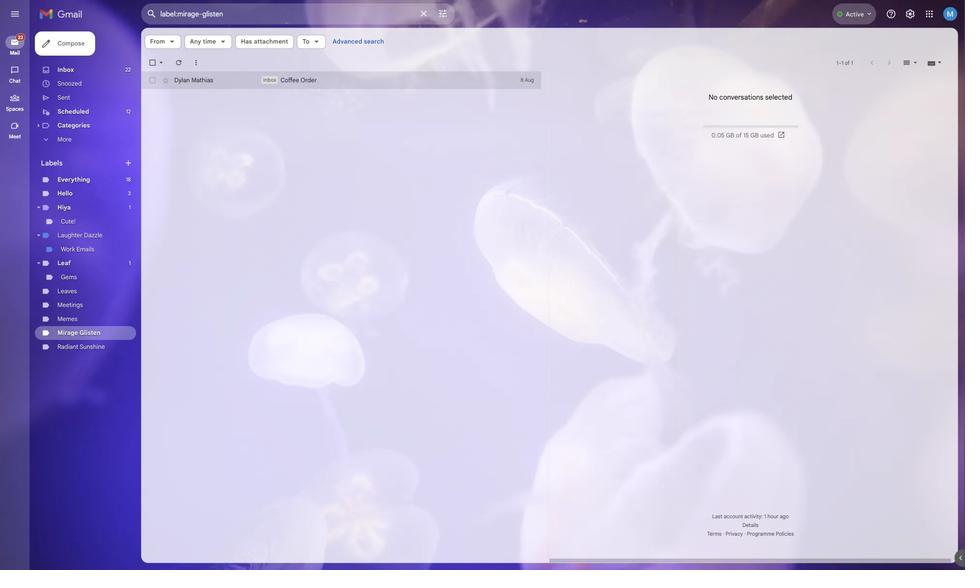 Task type: vqa. For each thing, say whether or not it's contained in the screenshot.
0.05 gb of 15 gb used
yes



Task type: locate. For each thing, give the bounding box(es) containing it.
laughter
[[64, 258, 92, 266]]

radiant sunshine link
[[64, 382, 117, 390]]

attachment
[[282, 42, 320, 50]]

has attachment
[[268, 42, 320, 50]]

advanced
[[370, 42, 403, 50]]

12
[[140, 121, 145, 128]]

22
[[20, 38, 26, 45], [139, 74, 145, 81]]

1 horizontal spatial of
[[939, 66, 945, 73]]

inbox
[[64, 73, 82, 82], [293, 85, 307, 93]]

inbox coffee order
[[293, 85, 352, 93]]

search
[[405, 42, 427, 50]]

time
[[226, 42, 240, 50]]

gems
[[68, 304, 86, 312]]

None checkbox
[[165, 84, 174, 94]]

1 horizontal spatial gb
[[834, 146, 844, 154]]

inbox for inbox
[[64, 73, 82, 82]]

hello link
[[64, 211, 81, 219]]

0 horizontal spatial of
[[818, 146, 825, 154]]

follow link to manage storage image
[[864, 145, 874, 155]]

main menu image
[[11, 10, 22, 21]]

of
[[939, 66, 945, 73], [818, 146, 825, 154]]

spaces heading
[[0, 117, 33, 125]]

0 horizontal spatial gb
[[807, 146, 816, 154]]

1
[[930, 66, 932, 73], [936, 66, 938, 73], [946, 66, 948, 73], [143, 227, 145, 234], [143, 289, 145, 296]]

22 link
[[6, 37, 28, 54]]

selected
[[851, 103, 881, 112]]

hiya
[[64, 227, 79, 235]]

snoozed link
[[64, 89, 91, 97]]

compose
[[64, 44, 94, 53]]

of right "–" on the top right of the page
[[939, 66, 945, 73]]

glisten
[[88, 366, 112, 374]]

meet heading
[[0, 148, 33, 156]]

1 vertical spatial inbox
[[293, 85, 307, 93]]

laughter dazzle link
[[64, 258, 114, 266]]

emails
[[85, 273, 105, 281]]

coffee
[[312, 85, 333, 93]]

–
[[932, 66, 936, 73]]

gb right 0.05 on the right of the page
[[807, 146, 816, 154]]

22 up 12
[[139, 74, 145, 81]]

aug
[[583, 85, 594, 93]]

more button
[[39, 148, 151, 163]]

has
[[268, 42, 280, 50]]

inbox up snoozed
[[64, 73, 82, 82]]

2 gb from the left
[[834, 146, 844, 154]]

labels
[[46, 177, 70, 186]]

inbox for inbox coffee order
[[293, 85, 307, 93]]

any time button
[[205, 39, 258, 54]]

0 vertical spatial of
[[939, 66, 945, 73]]

gb
[[807, 146, 816, 154], [834, 146, 844, 154]]

0 vertical spatial inbox
[[64, 73, 82, 82]]

row
[[157, 79, 601, 99]]

memes link
[[64, 351, 86, 359]]

0 horizontal spatial 22
[[20, 38, 26, 45]]

scheduled
[[64, 120, 99, 128]]

Search in emails search field
[[157, 4, 506, 27]]

everything link
[[64, 196, 100, 204]]

mirage glisten link
[[64, 366, 112, 374]]

work
[[68, 273, 83, 281]]

scheduled link
[[64, 120, 99, 128]]

0 vertical spatial 22
[[20, 38, 26, 45]]

inbox link
[[64, 73, 82, 82]]

22 up mail
[[20, 38, 26, 45]]

leaf
[[64, 289, 79, 297]]

of left 15 at the right of the page
[[818, 146, 825, 154]]

None checkbox
[[165, 65, 174, 75]]

no conversations selected
[[788, 103, 881, 112]]

1 gb from the left
[[807, 146, 816, 154]]

3
[[142, 212, 145, 219]]

inbox left coffee
[[293, 85, 307, 93]]

used
[[845, 146, 860, 154]]

0 horizontal spatial inbox
[[64, 73, 82, 82]]

work emails
[[68, 273, 105, 281]]

dylan mathias
[[194, 85, 237, 93]]

1 vertical spatial of
[[818, 146, 825, 154]]

labels heading
[[46, 177, 138, 186]]

inbox inside the inbox coffee order
[[293, 85, 307, 93]]

row containing dylan mathias
[[157, 79, 601, 99]]

advanced search
[[370, 42, 427, 50]]

1 horizontal spatial inbox
[[293, 85, 307, 93]]

gb right 15 at the right of the page
[[834, 146, 844, 154]]

1 horizontal spatial 22
[[139, 74, 145, 81]]

hiya link
[[64, 227, 79, 235]]



Task type: describe. For each thing, give the bounding box(es) containing it.
Search in emails text field
[[178, 11, 459, 20]]

dylan
[[194, 85, 211, 93]]

0.05
[[791, 146, 805, 154]]

sunshine
[[89, 382, 117, 390]]

mail
[[11, 55, 22, 62]]

cute!
[[68, 242, 84, 250]]

mirage
[[64, 366, 87, 374]]

leaves link
[[64, 320, 86, 328]]

1 – 1 of 1
[[930, 66, 948, 73]]

15
[[826, 146, 833, 154]]

no conversations selected main content
[[157, 31, 966, 571]]

row inside no conversations selected main content
[[157, 79, 601, 99]]

to
[[336, 42, 344, 50]]

1 vertical spatial 22
[[139, 74, 145, 81]]

cute! link
[[68, 242, 84, 250]]

meetings link
[[64, 335, 92, 343]]

from
[[167, 42, 183, 50]]

spaces
[[7, 117, 26, 124]]

gems link
[[68, 304, 86, 312]]

gmail image
[[44, 6, 96, 25]]

laughter dazzle
[[64, 258, 114, 266]]

conversations
[[800, 103, 849, 112]]

hello
[[64, 211, 81, 219]]

clear search image
[[461, 5, 481, 25]]

mathias
[[213, 85, 237, 93]]

mail heading
[[0, 55, 33, 63]]

more image
[[213, 65, 223, 75]]

leaves
[[64, 320, 86, 328]]

has attachment button
[[262, 39, 326, 54]]

radiant
[[64, 382, 87, 390]]

meet
[[10, 148, 23, 155]]

none checkbox inside no conversations selected main content
[[165, 65, 174, 75]]

no
[[788, 103, 798, 112]]

work emails link
[[68, 273, 105, 281]]

everything
[[64, 196, 100, 204]]

from button
[[161, 39, 201, 54]]

dazzle
[[93, 258, 114, 266]]

refresh image
[[194, 65, 203, 75]]

categories
[[64, 135, 100, 144]]

search in emails image
[[160, 7, 177, 24]]

compose button
[[39, 35, 106, 62]]

sent link
[[64, 104, 78, 113]]

order
[[334, 85, 352, 93]]

8
[[579, 85, 582, 93]]

advanced search button
[[366, 38, 431, 55]]

snoozed
[[64, 89, 91, 97]]

leaf link
[[64, 289, 79, 297]]

categories link
[[64, 135, 100, 144]]

radiant sunshine
[[64, 382, 117, 390]]

meetings
[[64, 335, 92, 343]]

any time
[[211, 42, 240, 50]]

chat
[[10, 86, 23, 93]]

advanced search options image
[[483, 5, 502, 25]]

0.05 gb of 15 gb used
[[791, 146, 860, 154]]

memes
[[64, 351, 86, 359]]

none checkbox inside row
[[165, 84, 174, 94]]

sent
[[64, 104, 78, 113]]

8 aug
[[579, 85, 594, 93]]

more
[[64, 151, 80, 159]]

18
[[140, 196, 145, 203]]

mirage glisten
[[64, 366, 112, 374]]

mail navigation
[[0, 31, 34, 571]]

any
[[211, 42, 224, 50]]

chat heading
[[0, 86, 33, 94]]

to button
[[330, 39, 362, 54]]

22 inside mail navigation
[[20, 38, 26, 45]]



